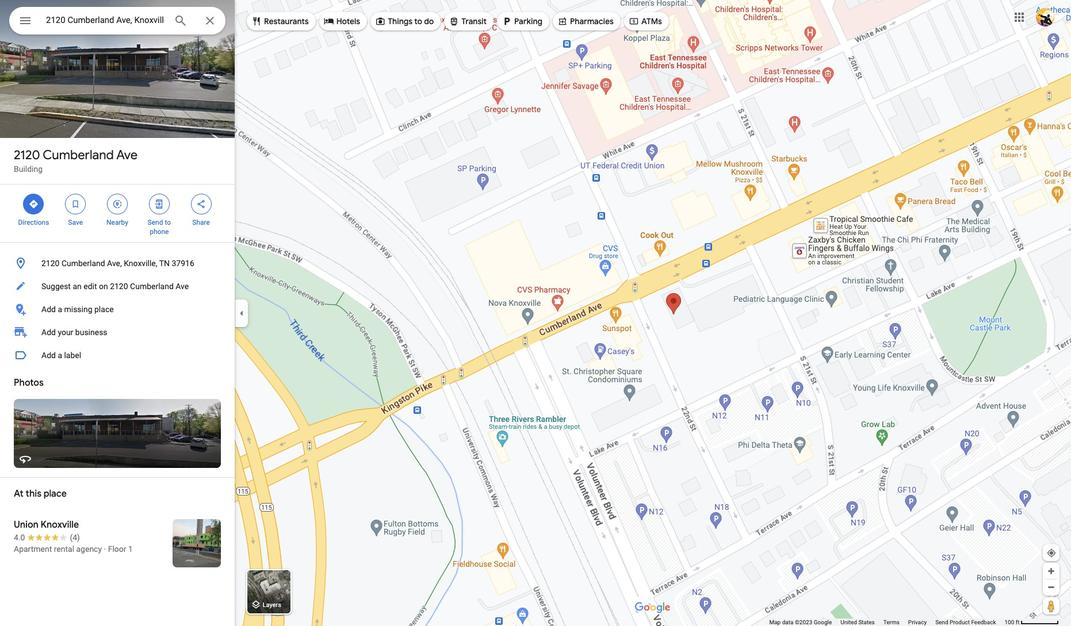 Task type: vqa. For each thing, say whether or not it's contained in the screenshot.
the topmost a
yes



Task type: locate. For each thing, give the bounding box(es) containing it.
send inside send to phone
[[148, 219, 163, 227]]

send inside button
[[936, 620, 948, 626]]


[[28, 198, 39, 211]]

 things to do
[[375, 15, 434, 28]]

2 horizontal spatial 2120
[[110, 282, 128, 291]]

a
[[58, 305, 62, 314], [58, 351, 62, 360]]

google account: ben nelson  
(ben.nelson1980@gmail.com) image
[[1036, 8, 1055, 26]]

zoom out image
[[1047, 583, 1056, 592]]

footer
[[769, 619, 1005, 627]]

2 vertical spatial add
[[41, 351, 56, 360]]

to up phone
[[165, 219, 171, 227]]

100
[[1005, 620, 1015, 626]]

1 vertical spatial a
[[58, 351, 62, 360]]

0 vertical spatial ave
[[116, 147, 138, 163]]

0 vertical spatial add
[[41, 305, 56, 314]]

terms
[[884, 620, 900, 626]]

map data ©2023 google
[[769, 620, 832, 626]]

add for add your business
[[41, 328, 56, 337]]

1 add from the top
[[41, 305, 56, 314]]

knoxville
[[41, 520, 79, 531]]

2120 inside 2120 cumberland ave building
[[14, 147, 40, 163]]

ave
[[116, 147, 138, 163], [176, 282, 189, 291]]

1 horizontal spatial to
[[414, 16, 422, 26]]

on
[[99, 282, 108, 291]]

1 vertical spatial 2120
[[41, 259, 60, 268]]

0 vertical spatial to
[[414, 16, 422, 26]]

2120 Cumberland Ave, Knoxville, TN 37916 field
[[9, 7, 226, 35]]

cumberland for ave
[[43, 147, 114, 163]]

to inside send to phone
[[165, 219, 171, 227]]

1 vertical spatial to
[[165, 219, 171, 227]]

cumberland down knoxville,
[[130, 282, 174, 291]]

add a missing place
[[41, 305, 114, 314]]

ave down 37916
[[176, 282, 189, 291]]

add
[[41, 305, 56, 314], [41, 328, 56, 337], [41, 351, 56, 360]]

 parking
[[502, 15, 543, 28]]

a left label
[[58, 351, 62, 360]]

1 vertical spatial cumberland
[[62, 259, 105, 268]]

things
[[388, 16, 413, 26]]

0 vertical spatial 2120
[[14, 147, 40, 163]]

1 vertical spatial place
[[44, 488, 67, 500]]

2 vertical spatial cumberland
[[130, 282, 174, 291]]

1 horizontal spatial ave
[[176, 282, 189, 291]]

send product feedback button
[[936, 619, 996, 627]]

send
[[148, 219, 163, 227], [936, 620, 948, 626]]

ave up 
[[116, 147, 138, 163]]

layers
[[263, 602, 281, 609]]

map
[[769, 620, 781, 626]]


[[557, 15, 568, 28]]

place right this
[[44, 488, 67, 500]]

2120 cumberland ave building
[[14, 147, 138, 174]]

2120 cumberland ave, knoxville, tn 37916 button
[[0, 252, 235, 275]]

3 add from the top
[[41, 351, 56, 360]]

add left label
[[41, 351, 56, 360]]

0 horizontal spatial place
[[44, 488, 67, 500]]

1 horizontal spatial 2120
[[41, 259, 60, 268]]

cumberland up an
[[62, 259, 105, 268]]

1 horizontal spatial send
[[936, 620, 948, 626]]

privacy button
[[908, 619, 927, 627]]

rental
[[54, 545, 74, 554]]

2120 up building
[[14, 147, 40, 163]]

privacy
[[908, 620, 927, 626]]

ave inside 2120 cumberland ave building
[[116, 147, 138, 163]]

pharmacies
[[570, 16, 614, 26]]

0 horizontal spatial send
[[148, 219, 163, 227]]

2 a from the top
[[58, 351, 62, 360]]

1 vertical spatial send
[[936, 620, 948, 626]]

missing
[[64, 305, 92, 314]]

label
[[64, 351, 81, 360]]

phone
[[150, 228, 169, 236]]

a for label
[[58, 351, 62, 360]]

an
[[73, 282, 82, 291]]

0 horizontal spatial 2120
[[14, 147, 40, 163]]

google
[[814, 620, 832, 626]]

0 vertical spatial a
[[58, 305, 62, 314]]

states
[[859, 620, 875, 626]]

cumberland
[[43, 147, 114, 163], [62, 259, 105, 268], [130, 282, 174, 291]]

0 vertical spatial place
[[94, 305, 114, 314]]

to
[[414, 16, 422, 26], [165, 219, 171, 227]]

4.0 stars 4 reviews image
[[14, 532, 80, 544]]

suggest an edit on 2120 cumberland ave
[[41, 282, 189, 291]]

send product feedback
[[936, 620, 996, 626]]


[[196, 198, 206, 211]]

united states button
[[841, 619, 875, 627]]

footer containing map data ©2023 google
[[769, 619, 1005, 627]]

send up phone
[[148, 219, 163, 227]]

cumberland inside 2120 cumberland ave building
[[43, 147, 114, 163]]

1 vertical spatial add
[[41, 328, 56, 337]]

cumberland inside 2120 cumberland ave, knoxville, tn 37916 button
[[62, 259, 105, 268]]

add for add a label
[[41, 351, 56, 360]]

ave inside the suggest an edit on 2120 cumberland ave button
[[176, 282, 189, 291]]

union knoxville
[[14, 520, 79, 531]]

add left your
[[41, 328, 56, 337]]

2120 right on
[[110, 282, 128, 291]]

zoom in image
[[1047, 567, 1056, 576]]

knoxville,
[[124, 259, 157, 268]]

google maps element
[[0, 0, 1071, 627]]

photos
[[14, 377, 44, 389]]

cumberland up ''
[[43, 147, 114, 163]]

0 horizontal spatial to
[[165, 219, 171, 227]]


[[502, 15, 512, 28]]

add for add a missing place
[[41, 305, 56, 314]]

2120 up suggest
[[41, 259, 60, 268]]


[[629, 15, 639, 28]]

your
[[58, 328, 73, 337]]

at
[[14, 488, 24, 500]]

parking
[[514, 16, 543, 26]]

apartment
[[14, 545, 52, 554]]

cumberland for ave,
[[62, 259, 105, 268]]

add down suggest
[[41, 305, 56, 314]]

 hotels
[[324, 15, 360, 28]]

None field
[[46, 13, 165, 27]]

send left product
[[936, 620, 948, 626]]

ave,
[[107, 259, 122, 268]]

show street view coverage image
[[1043, 598, 1060, 615]]

restaurants
[[264, 16, 309, 26]]

0 vertical spatial cumberland
[[43, 147, 114, 163]]

©2023
[[795, 620, 813, 626]]

add your business link
[[0, 321, 235, 344]]

a left missing
[[58, 305, 62, 314]]

0 horizontal spatial ave
[[116, 147, 138, 163]]

0 vertical spatial send
[[148, 219, 163, 227]]

1 vertical spatial ave
[[176, 282, 189, 291]]

to left the do
[[414, 16, 422, 26]]

2 add from the top
[[41, 328, 56, 337]]

1 a from the top
[[58, 305, 62, 314]]

place down on
[[94, 305, 114, 314]]

add your business
[[41, 328, 107, 337]]

1 horizontal spatial place
[[94, 305, 114, 314]]

2120
[[14, 147, 40, 163], [41, 259, 60, 268], [110, 282, 128, 291]]

place
[[94, 305, 114, 314], [44, 488, 67, 500]]



Task type: describe. For each thing, give the bounding box(es) containing it.
floor
[[108, 545, 126, 554]]

 transit
[[449, 15, 487, 28]]

to inside  things to do
[[414, 16, 422, 26]]

(4)
[[70, 533, 80, 543]]

footer inside "google maps" "element"
[[769, 619, 1005, 627]]


[[251, 15, 262, 28]]

tn
[[159, 259, 170, 268]]

100 ft button
[[1005, 620, 1059, 626]]

actions for 2120 cumberland ave region
[[0, 185, 235, 242]]

apartment rental agency · floor 1
[[14, 545, 133, 554]]

a for missing
[[58, 305, 62, 314]]

directions
[[18, 219, 49, 227]]

terms button
[[884, 619, 900, 627]]

united states
[[841, 620, 875, 626]]

collapse side panel image
[[235, 307, 248, 320]]

share
[[192, 219, 210, 227]]

 pharmacies
[[557, 15, 614, 28]]

add a label button
[[0, 344, 235, 367]]

4.0
[[14, 533, 25, 543]]

 atms
[[629, 15, 662, 28]]

send for send to phone
[[148, 219, 163, 227]]


[[18, 13, 32, 29]]

suggest
[[41, 282, 71, 291]]

·
[[104, 545, 106, 554]]

add a label
[[41, 351, 81, 360]]

send for send product feedback
[[936, 620, 948, 626]]

transit
[[462, 16, 487, 26]]

place inside button
[[94, 305, 114, 314]]


[[70, 198, 81, 211]]

save
[[68, 219, 83, 227]]

2120 for ave,
[[41, 259, 60, 268]]

100 ft
[[1005, 620, 1020, 626]]

nearby
[[106, 219, 128, 227]]

hotels
[[336, 16, 360, 26]]

cumberland inside the suggest an edit on 2120 cumberland ave button
[[130, 282, 174, 291]]


[[154, 198, 164, 211]]

atms
[[641, 16, 662, 26]]

united
[[841, 620, 857, 626]]

37916
[[172, 259, 194, 268]]

2120 for ave
[[14, 147, 40, 163]]

suggest an edit on 2120 cumberland ave button
[[0, 275, 235, 298]]

do
[[424, 16, 434, 26]]

add a missing place button
[[0, 298, 235, 321]]

this
[[26, 488, 41, 500]]


[[375, 15, 386, 28]]

2120 cumberland ave main content
[[0, 0, 235, 627]]

agency
[[76, 545, 102, 554]]

send to phone
[[148, 219, 171, 236]]

 button
[[9, 7, 41, 37]]

union
[[14, 520, 38, 531]]

 search field
[[9, 7, 226, 37]]

building
[[14, 165, 43, 174]]

feedback
[[971, 620, 996, 626]]

1
[[128, 545, 133, 554]]

data
[[782, 620, 794, 626]]


[[449, 15, 459, 28]]

edit
[[84, 282, 97, 291]]

product
[[950, 620, 970, 626]]

ft
[[1016, 620, 1020, 626]]


[[112, 198, 123, 211]]

2 vertical spatial 2120
[[110, 282, 128, 291]]


[[324, 15, 334, 28]]

 restaurants
[[251, 15, 309, 28]]

none field inside '2120 cumberland ave, knoxville, tn 37916' field
[[46, 13, 165, 27]]

2120 cumberland ave, knoxville, tn 37916
[[41, 259, 194, 268]]

show your location image
[[1047, 548, 1057, 559]]

at this place
[[14, 488, 67, 500]]

business
[[75, 328, 107, 337]]



